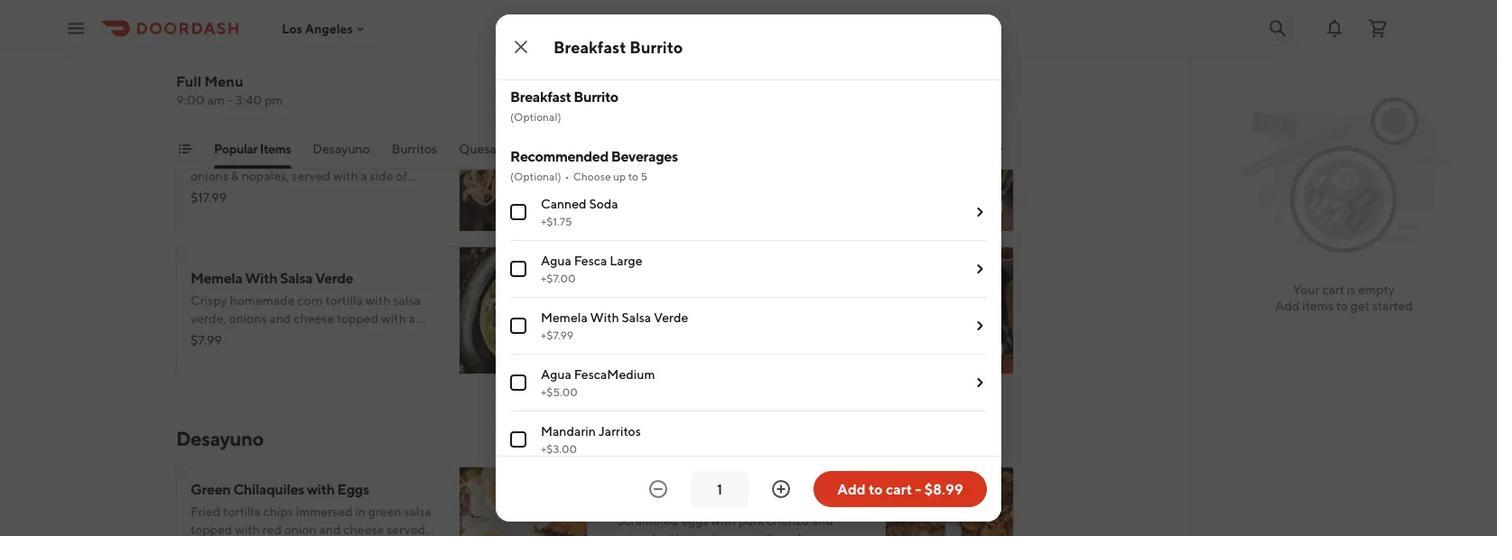 Task type: locate. For each thing, give the bounding box(es) containing it.
burrito for breakfast burrito (optional)
[[574, 88, 618, 105]]

served right ribs
[[780, 150, 819, 165]]

+$7.99
[[541, 329, 574, 341]]

recommended beverages group
[[510, 146, 987, 469]]

memela up +$7.99
[[541, 310, 588, 325]]

1 vertical spatial tortilla
[[223, 504, 261, 519]]

agua inside agua fescamedium +$5.00
[[541, 367, 572, 382]]

tacos button
[[548, 140, 580, 169]]

2 (optional) from the top
[[510, 170, 561, 182]]

agua
[[541, 253, 572, 268], [541, 367, 572, 382]]

to inside recommended beverages (optional) • choose up to 5
[[628, 170, 639, 182]]

1 horizontal spatial with
[[590, 310, 619, 325]]

0 horizontal spatial of
[[225, 329, 236, 344]]

and inside the two chicken legs topped with mole sauce served with rice, beans, and homemade corn tortillas.
[[752, 26, 774, 41]]

1 vertical spatial memela
[[541, 310, 588, 325]]

desayuno up chilaquiles
[[176, 427, 264, 451]]

homemade down short
[[708, 168, 773, 183]]

add to cart - $8.99 button
[[814, 471, 987, 508]]

chorizo
[[767, 513, 809, 528]]

to left $8.99
[[869, 481, 883, 498]]

desayuno button
[[313, 140, 370, 169]]

corn inside "red or green pork short ribs served with rice, beans, and homemade corn tortillas. $14.99"
[[775, 168, 801, 183]]

(optional) up tacos
[[510, 110, 561, 123]]

cheese,
[[333, 26, 377, 41]]

breakfast for breakfast burrito (optional)
[[510, 88, 571, 105]]

eggs left &
[[617, 490, 649, 507]]

2 vertical spatial homemade
[[230, 293, 295, 308]]

0 horizontal spatial with
[[245, 270, 277, 287]]

1 horizontal spatial homemade
[[708, 168, 773, 183]]

0 horizontal spatial tortilla
[[223, 504, 261, 519]]

with for memela with salsa verde crispy homemade corn tortilla with salsa verde, onions and cheese topped with a piece of cesina.
[[245, 270, 277, 287]]

eggs
[[337, 481, 369, 498], [617, 490, 649, 507]]

1 horizontal spatial red
[[379, 26, 399, 41]]

tortilla inside memela with salsa verde crispy homemade corn tortilla with salsa verde, onions and cheese topped with a piece of cesina.
[[326, 293, 363, 308]]

to for cart
[[1336, 299, 1348, 313]]

add for carne asada plate
[[541, 199, 566, 214]]

breakfast down two
[[554, 37, 626, 56]]

cart left $8.99
[[886, 481, 912, 498]]

add button
[[531, 50, 577, 79], [531, 192, 577, 221], [957, 192, 1003, 221], [531, 335, 577, 364], [957, 335, 1003, 364]]

breakfast down large
[[617, 270, 678, 287]]

(optional) inside recommended beverages (optional) • choose up to 5
[[510, 170, 561, 182]]

0 horizontal spatial eggs
[[337, 481, 369, 498]]

0 horizontal spatial cheese
[[294, 311, 334, 326]]

salsa
[[393, 293, 421, 308], [404, 504, 432, 519]]

tomato
[[215, 44, 256, 59]]

los angeles button
[[282, 21, 368, 36]]

0 vertical spatial (optional)
[[510, 110, 561, 123]]

open menu image
[[65, 18, 87, 39]]

None checkbox
[[510, 318, 527, 334], [510, 375, 527, 391], [510, 318, 527, 334], [510, 375, 527, 391]]

burrito for breakfast burrito
[[630, 37, 683, 56]]

0 vertical spatial salsa
[[280, 270, 313, 287]]

0 vertical spatial red
[[379, 26, 399, 41]]

0 horizontal spatial verde
[[315, 270, 353, 287]]

1 horizontal spatial desayuno
[[313, 141, 370, 156]]

1 horizontal spatial cart
[[1322, 282, 1345, 297]]

with inside memela with salsa verde +$7.99
[[590, 310, 619, 325]]

rice, down red
[[617, 168, 641, 183]]

popular items
[[214, 141, 291, 156]]

red inside four deep-fried light corn tortillas, topped with lettuce, sour cream, cheese, red onion, and tomato served with rice and beans.
[[379, 26, 399, 41]]

choose
[[573, 170, 611, 182]]

to
[[628, 170, 639, 182], [1336, 299, 1348, 313], [869, 481, 883, 498]]

in
[[355, 504, 366, 519]]

scrambled up memela with salsa verde +$7.99
[[617, 293, 679, 308]]

piece
[[191, 329, 222, 344]]

sour
[[265, 26, 289, 41]]

0 vertical spatial tortilla
[[326, 293, 363, 308]]

None checkbox
[[510, 204, 527, 220], [510, 261, 527, 277], [510, 432, 527, 448], [510, 204, 527, 220], [510, 261, 527, 277], [510, 432, 527, 448]]

beans, inside "red or green pork short ribs served with rice, beans, and homemade corn tortillas. $14.99"
[[644, 168, 681, 183]]

(optional) for breakfast burrito
[[510, 110, 561, 123]]

1 vertical spatial cart
[[886, 481, 912, 498]]

1 horizontal spatial tortillas.
[[804, 168, 849, 183]]

(optional) inside breakfast burrito (optional)
[[510, 110, 561, 123]]

cheese down the in
[[344, 522, 384, 536]]

2 vertical spatial burrito
[[680, 270, 725, 287]]

0 vertical spatial salsa
[[393, 293, 421, 308]]

burrito down chicken
[[630, 37, 683, 56]]

0 vertical spatial cart
[[1322, 282, 1345, 297]]

verde inside memela with salsa verde +$7.99
[[654, 310, 689, 325]]

0 horizontal spatial homemade
[[230, 293, 295, 308]]

3:40
[[235, 93, 262, 107]]

1 vertical spatial beans,
[[644, 168, 681, 183]]

rice, down "legs"
[[686, 26, 710, 41]]

verde for memela with salsa verde +$7.99
[[654, 310, 689, 325]]

burrito for breakfast burrito scrambled eggs, ham, bacon, hashbrown, and cheese wrapped ina flour tortilla.
[[680, 270, 725, 287]]

desayuno right the 'plate'
[[313, 141, 370, 156]]

1 vertical spatial to
[[1336, 299, 1348, 313]]

1 vertical spatial desayuno
[[176, 427, 264, 451]]

1 vertical spatial pork
[[739, 513, 765, 528]]

corn inside memela with salsa verde crispy homemade corn tortilla with salsa verde, onions and cheese topped with a piece of cesina.
[[297, 293, 323, 308]]

1 (optional) from the top
[[510, 110, 561, 123]]

beans, left "slice"
[[712, 532, 750, 536]]

green right or
[[657, 150, 694, 165]]

0 vertical spatial beans,
[[712, 26, 750, 41]]

salsa inside memela with salsa verde +$7.99
[[622, 310, 651, 325]]

green up fried
[[191, 481, 231, 498]]

1 vertical spatial homemade
[[708, 168, 773, 183]]

0 vertical spatial agua
[[541, 253, 572, 268]]

salsa inside memela with salsa verde crispy homemade corn tortilla with salsa verde, onions and cheese topped with a piece of cesina.
[[280, 270, 313, 287]]

0 vertical spatial scrambled
[[617, 293, 679, 308]]

0 vertical spatial green
[[657, 150, 694, 165]]

with inside memela with salsa verde crispy homemade corn tortilla with salsa verde, onions and cheese topped with a piece of cesina.
[[245, 270, 277, 287]]

0 horizontal spatial desayuno
[[176, 427, 264, 451]]

a inside eggs & chorizo scrambled eggs with pork chorizo and served with rice, beans, a slice of ques
[[752, 532, 759, 536]]

add button for memela with salsa verde
[[531, 335, 577, 364]]

0 horizontal spatial a
[[409, 311, 416, 326]]

recommended beverages (optional) • choose up to 5
[[510, 148, 678, 182]]

served
[[617, 26, 656, 41], [259, 44, 297, 59], [780, 150, 819, 165], [617, 532, 656, 536]]

notification bell image
[[1324, 18, 1346, 39]]

memela inside memela with salsa verde crispy homemade corn tortilla with salsa verde, onions and cheese topped with a piece of cesina.
[[191, 270, 242, 287]]

decrease quantity by 1 image
[[648, 479, 669, 500]]

ina
[[738, 311, 755, 326]]

red down chips on the left bottom of the page
[[263, 522, 282, 536]]

homemade up onions
[[230, 293, 295, 308]]

1 vertical spatial tortillas.
[[804, 168, 849, 183]]

1 horizontal spatial verde
[[654, 310, 689, 325]]

ham,
[[714, 293, 742, 308]]

(optional) for recommended beverages
[[510, 170, 561, 182]]

corn
[[313, 8, 338, 23], [844, 26, 870, 41], [775, 168, 801, 183], [297, 293, 323, 308]]

canned
[[541, 196, 587, 211]]

burrito inside breakfast burrito (optional)
[[574, 88, 618, 105]]

pork inside eggs & chorizo scrambled eggs with pork chorizo and served with rice, beans, a slice of ques
[[739, 513, 765, 528]]

0 vertical spatial a
[[409, 311, 416, 326]]

served down sour
[[259, 44, 297, 59]]

0 horizontal spatial memela
[[191, 270, 242, 287]]

2 horizontal spatial to
[[1336, 299, 1348, 313]]

2 agua from the top
[[541, 367, 572, 382]]

rice, down eggs
[[686, 532, 710, 536]]

1 horizontal spatial tortilla
[[326, 293, 363, 308]]

breakfast burrito image
[[886, 247, 1014, 375]]

cheese right onions
[[294, 311, 334, 326]]

1 horizontal spatial of
[[790, 532, 801, 536]]

(optional) down recommended
[[510, 170, 561, 182]]

to left get
[[1336, 299, 1348, 313]]

and inside "red or green pork short ribs served with rice, beans, and homemade corn tortillas. $14.99"
[[684, 168, 705, 183]]

carne asada plate image
[[460, 104, 588, 232]]

with inside "red or green pork short ribs served with rice, beans, and homemade corn tortillas. $14.99"
[[821, 150, 846, 165]]

burrito down breakfast burrito
[[574, 88, 618, 105]]

0 items, open order cart image
[[1367, 18, 1389, 39]]

with down agua fesca large +$7.00
[[590, 310, 619, 325]]

1 horizontal spatial memela
[[541, 310, 588, 325]]

2 vertical spatial beans,
[[712, 532, 750, 536]]

of right piece
[[225, 329, 236, 344]]

fried
[[255, 8, 281, 23]]

eggs & chorizo scrambled eggs with pork chorizo and served with rice, beans, a slice of ques
[[617, 490, 853, 536]]

0 vertical spatial memela
[[191, 270, 242, 287]]

1 horizontal spatial to
[[869, 481, 883, 498]]

1 vertical spatial -
[[915, 481, 922, 498]]

asada
[[232, 127, 271, 144]]

1 horizontal spatial pork
[[739, 513, 765, 528]]

cheese down eggs,
[[641, 311, 682, 326]]

chilaquiles
[[233, 481, 304, 498]]

to left 5
[[628, 170, 639, 182]]

quesadillas button
[[459, 140, 526, 169]]

tortas y sandwiches
[[602, 141, 717, 156]]

breakfast down 'close breakfast burrito' image
[[510, 88, 571, 105]]

1 horizontal spatial -
[[915, 481, 922, 498]]

started
[[1373, 299, 1413, 313]]

beans, inside eggs & chorizo scrambled eggs with pork chorizo and served with rice, beans, a slice of ques
[[712, 532, 750, 536]]

0 vertical spatial verde
[[315, 270, 353, 287]]

breakfast inside breakfast burrito scrambled eggs, ham, bacon, hashbrown, and cheese wrapped ina flour tortilla.
[[617, 270, 678, 287]]

short
[[725, 150, 754, 165]]

served down &
[[617, 532, 656, 536]]

0 horizontal spatial cart
[[886, 481, 912, 498]]

deep-
[[220, 8, 255, 23]]

homemade down mole
[[776, 26, 842, 41]]

tortilla inside green chilaquiles with eggs fried tortilla chips immersed in green salsa topped with red onion and cheese serve
[[223, 504, 261, 519]]

1 vertical spatial breakfast
[[510, 88, 571, 105]]

green
[[657, 150, 694, 165], [191, 481, 231, 498]]

legs
[[690, 8, 714, 23]]

salsa inside green chilaquiles with eggs fried tortilla chips immersed in green salsa topped with red onion and cheese serve
[[404, 504, 432, 519]]

1 vertical spatial with
[[590, 310, 619, 325]]

memela for memela with salsa verde +$7.99
[[541, 310, 588, 325]]

quesadillas
[[459, 141, 526, 156]]

0 vertical spatial tortillas.
[[617, 44, 663, 59]]

memela up crispy
[[191, 270, 242, 287]]

of down chorizo
[[790, 532, 801, 536]]

1 vertical spatial red
[[263, 522, 282, 536]]

a
[[409, 311, 416, 326], [752, 532, 759, 536]]

0 vertical spatial with
[[245, 270, 277, 287]]

scrambled
[[617, 293, 679, 308], [617, 513, 679, 528]]

1 vertical spatial agua
[[541, 367, 572, 382]]

immersed
[[296, 504, 353, 519]]

- inside full menu 9:00 am - 3:40 pm
[[227, 93, 233, 107]]

beans, down "legs"
[[712, 26, 750, 41]]

cart left 'is'
[[1322, 282, 1345, 297]]

1 horizontal spatial eggs
[[617, 490, 649, 507]]

0 horizontal spatial pork
[[696, 150, 722, 165]]

light
[[284, 8, 310, 23]]

red up the beans.
[[379, 26, 399, 41]]

tortilla.
[[787, 311, 827, 326]]

2 horizontal spatial cheese
[[641, 311, 682, 326]]

fescamedium
[[574, 367, 655, 382]]

0 vertical spatial to
[[628, 170, 639, 182]]

carne
[[191, 127, 229, 144]]

0 vertical spatial pork
[[696, 150, 722, 165]]

0 horizontal spatial to
[[628, 170, 639, 182]]

empty
[[1359, 282, 1395, 297]]

eggs up the in
[[337, 481, 369, 498]]

burrito
[[630, 37, 683, 56], [574, 88, 618, 105], [680, 270, 725, 287]]

0 vertical spatial burrito
[[630, 37, 683, 56]]

add to cart - $8.99
[[837, 481, 963, 498]]

to inside your cart is empty add items to get started
[[1336, 299, 1348, 313]]

with up onions
[[245, 270, 277, 287]]

memela with salsa verde crispy homemade corn tortilla with salsa verde, onions and cheese topped with a piece of cesina.
[[191, 270, 421, 344]]

1 vertical spatial a
[[752, 532, 759, 536]]

- left $8.99
[[915, 481, 922, 498]]

pork left short
[[696, 150, 722, 165]]

eggs inside green chilaquiles with eggs fried tortilla chips immersed in green salsa topped with red onion and cheese serve
[[337, 481, 369, 498]]

rice
[[327, 44, 349, 59]]

eggs & chorizo image
[[886, 467, 1014, 536]]

desayuno
[[313, 141, 370, 156], [176, 427, 264, 451]]

1 scrambled from the top
[[617, 293, 679, 308]]

- right the am
[[227, 93, 233, 107]]

of inside eggs & chorizo scrambled eggs with pork chorizo and served with rice, beans, a slice of ques
[[790, 532, 801, 536]]

green inside "red or green pork short ribs served with rice, beans, and homemade corn tortillas. $14.99"
[[657, 150, 694, 165]]

red inside green chilaquiles with eggs fried tortilla chips immersed in green salsa topped with red onion and cheese serve
[[263, 522, 282, 536]]

(optional)
[[510, 110, 561, 123], [510, 170, 561, 182]]

scrambled inside eggs & chorizo scrambled eggs with pork chorizo and served with rice, beans, a slice of ques
[[617, 513, 679, 528]]

1 horizontal spatial green
[[657, 150, 694, 165]]

0 vertical spatial breakfast
[[554, 37, 626, 56]]

1 vertical spatial (optional)
[[510, 170, 561, 182]]

2 vertical spatial rice,
[[686, 532, 710, 536]]

chips
[[263, 504, 294, 519]]

verde inside memela with salsa verde crispy homemade corn tortilla with salsa verde, onions and cheese topped with a piece of cesina.
[[315, 270, 353, 287]]

agua inside agua fesca large +$7.00
[[541, 253, 572, 268]]

2 vertical spatial to
[[869, 481, 883, 498]]

0 horizontal spatial red
[[263, 522, 282, 536]]

0 vertical spatial rice,
[[686, 26, 710, 41]]

add
[[541, 56, 566, 71], [541, 199, 566, 214], [968, 199, 993, 214], [1276, 299, 1300, 313], [541, 342, 566, 357], [968, 342, 993, 357], [837, 481, 866, 498]]

add button for four deep-fried light corn tortillas, topped with lettuce, sour cream, cheese, red onion, and tomato served with rice and beans.
[[531, 50, 577, 79]]

0 horizontal spatial salsa
[[280, 270, 313, 287]]

homemade inside the two chicken legs topped with mole sauce served with rice, beans, and homemade corn tortillas.
[[776, 26, 842, 41]]

0 horizontal spatial -
[[227, 93, 233, 107]]

1 vertical spatial burrito
[[574, 88, 618, 105]]

scrambled down &
[[617, 513, 679, 528]]

beans, down or
[[644, 168, 681, 183]]

0 horizontal spatial green
[[191, 481, 231, 498]]

1 vertical spatial rice,
[[617, 168, 641, 183]]

canned soda +$1.75
[[541, 196, 618, 228]]

1 horizontal spatial a
[[752, 532, 759, 536]]

burrito up eggs,
[[680, 270, 725, 287]]

0 vertical spatial -
[[227, 93, 233, 107]]

2 vertical spatial breakfast
[[617, 270, 678, 287]]

1 vertical spatial scrambled
[[617, 513, 679, 528]]

2 horizontal spatial homemade
[[776, 26, 842, 41]]

mole poblano image
[[886, 0, 1014, 89]]

add button for red or green pork short ribs served with rice, beans, and homemade corn tortillas.
[[957, 192, 1003, 221]]

agua up +$7.00 in the left of the page
[[541, 253, 572, 268]]

add button for carne asada plate
[[531, 192, 577, 221]]

burrito inside breakfast burrito scrambled eggs, ham, bacon, hashbrown, and cheese wrapped ina flour tortilla.
[[680, 270, 725, 287]]

close breakfast burrito image
[[510, 36, 532, 58]]

served down two
[[617, 26, 656, 41]]

two
[[617, 8, 641, 23]]

1 vertical spatial verde
[[654, 310, 689, 325]]

0 vertical spatial of
[[225, 329, 236, 344]]

memela inside memela with salsa verde +$7.99
[[541, 310, 588, 325]]

1 horizontal spatial salsa
[[622, 310, 651, 325]]

tortas
[[602, 141, 637, 156]]

pork
[[696, 150, 722, 165], [739, 513, 765, 528]]

topped inside four deep-fried light corn tortillas, topped with lettuce, sour cream, cheese, red onion, and tomato served with rice and beans.
[[389, 8, 431, 23]]

-
[[227, 93, 233, 107], [915, 481, 922, 498]]

jarritos
[[599, 424, 641, 439]]

1 vertical spatial green
[[191, 481, 231, 498]]

breakfast for breakfast burrito scrambled eggs, ham, bacon, hashbrown, and cheese wrapped ina flour tortilla.
[[617, 270, 678, 287]]

agua up +$5.00
[[541, 367, 572, 382]]

lettuce,
[[218, 26, 262, 41]]

add button for breakfast burrito
[[957, 335, 1003, 364]]

cheese inside memela with salsa verde crispy homemade corn tortilla with salsa verde, onions and cheese topped with a piece of cesina.
[[294, 311, 334, 326]]

0 vertical spatial homemade
[[776, 26, 842, 41]]

cheese
[[294, 311, 334, 326], [641, 311, 682, 326], [344, 522, 384, 536]]

1 vertical spatial of
[[790, 532, 801, 536]]

0 horizontal spatial tortillas.
[[617, 44, 663, 59]]

2 scrambled from the top
[[617, 513, 679, 528]]

costilla de puerco image
[[886, 104, 1014, 232]]

of inside memela with salsa verde crispy homemade corn tortilla with salsa verde, onions and cheese topped with a piece of cesina.
[[225, 329, 236, 344]]

breakfast inside breakfast burrito (optional)
[[510, 88, 571, 105]]

beans,
[[712, 26, 750, 41], [644, 168, 681, 183], [712, 532, 750, 536]]

1 vertical spatial salsa
[[404, 504, 432, 519]]

1 vertical spatial salsa
[[622, 310, 651, 325]]

pork up "slice"
[[739, 513, 765, 528]]

1 horizontal spatial cheese
[[344, 522, 384, 536]]

1 agua from the top
[[541, 253, 572, 268]]

rice,
[[686, 26, 710, 41], [617, 168, 641, 183], [686, 532, 710, 536]]

Current quantity is 1 number field
[[702, 480, 738, 499]]



Task type: describe. For each thing, give the bounding box(es) containing it.
rice, inside "red or green pork short ribs served with rice, beans, and homemade corn tortillas. $14.99"
[[617, 168, 641, 183]]

topped inside the two chicken legs topped with mole sauce served with rice, beans, and homemade corn tortillas.
[[716, 8, 758, 23]]

•
[[565, 170, 570, 182]]

corn inside four deep-fried light corn tortillas, topped with lettuce, sour cream, cheese, red onion, and tomato served with rice and beans.
[[313, 8, 338, 23]]

rice, inside eggs & chorizo scrambled eggs with pork chorizo and served with rice, beans, a slice of ques
[[686, 532, 710, 536]]

los
[[282, 21, 302, 36]]

scroll menu navigation right image
[[993, 142, 1007, 156]]

served inside four deep-fried light corn tortillas, topped with lettuce, sour cream, cheese, red onion, and tomato served with rice and beans.
[[259, 44, 297, 59]]

your
[[1293, 282, 1320, 297]]

memela for memela with salsa verde crispy homemade corn tortilla with salsa verde, onions and cheese topped with a piece of cesina.
[[191, 270, 242, 287]]

agua fescamedium +$5.00
[[541, 367, 655, 398]]

eggs inside eggs & chorizo scrambled eggs with pork chorizo and served with rice, beans, a slice of ques
[[617, 490, 649, 507]]

or
[[643, 150, 655, 165]]

&
[[651, 490, 660, 507]]

agua for agua fesca large
[[541, 253, 572, 268]]

green chilaquiles with eggs image
[[460, 467, 588, 536]]

$15.99
[[617, 47, 656, 62]]

served inside "red or green pork short ribs served with rice, beans, and homemade corn tortillas. $14.99"
[[780, 150, 819, 165]]

y
[[640, 141, 646, 156]]

salsa inside memela with salsa verde crispy homemade corn tortilla with salsa verde, onions and cheese topped with a piece of cesina.
[[393, 293, 421, 308]]

mole
[[788, 8, 817, 23]]

fesca
[[574, 253, 607, 268]]

angeles
[[305, 21, 353, 36]]

crispy
[[191, 293, 227, 308]]

tortas y sandwiches button
[[602, 140, 717, 169]]

tortillas. inside the two chicken legs topped with mole sauce served with rice, beans, and homemade corn tortillas.
[[617, 44, 663, 59]]

+$1.75
[[541, 215, 572, 228]]

beans, inside the two chicken legs topped with mole sauce served with rice, beans, and homemade corn tortillas.
[[712, 26, 750, 41]]

green inside green chilaquiles with eggs fried tortilla chips immersed in green salsa topped with red onion and cheese serve
[[191, 481, 231, 498]]

breakfast burrito (optional)
[[510, 88, 618, 123]]

topped inside green chilaquiles with eggs fried tortilla chips immersed in green salsa topped with red onion and cheese serve
[[191, 522, 232, 536]]

served inside eggs & chorizo scrambled eggs with pork chorizo and served with rice, beans, a slice of ques
[[617, 532, 656, 536]]

verde for memela with salsa verde crispy homemade corn tortilla with salsa verde, onions and cheese topped with a piece of cesina.
[[315, 270, 353, 287]]

two chicken legs topped with mole sauce served with rice, beans, and homemade corn tortillas.
[[617, 8, 870, 59]]

and inside memela with salsa verde crispy homemade corn tortilla with salsa verde, onions and cheese topped with a piece of cesina.
[[269, 311, 291, 326]]

burritos button
[[392, 140, 437, 169]]

eggs
[[681, 513, 708, 528]]

to inside button
[[869, 481, 883, 498]]

pm
[[265, 93, 283, 107]]

tortillas,
[[341, 8, 387, 23]]

$12.99
[[191, 47, 228, 62]]

beans.
[[375, 44, 412, 59]]

burritos
[[392, 141, 437, 156]]

full
[[176, 73, 201, 90]]

onion
[[284, 522, 317, 536]]

0 vertical spatial desayuno
[[313, 141, 370, 156]]

mandarin
[[541, 424, 596, 439]]

hashbrown,
[[786, 293, 852, 308]]

homemade inside memela with salsa verde crispy homemade corn tortilla with salsa verde, onions and cheese topped with a piece of cesina.
[[230, 293, 295, 308]]

items
[[1303, 299, 1334, 313]]

breakfast for breakfast burrito
[[554, 37, 626, 56]]

rice, inside the two chicken legs topped with mole sauce served with rice, beans, and homemade corn tortillas.
[[686, 26, 710, 41]]

mandarin jarritos +$3.00
[[541, 424, 641, 455]]

and inside eggs & chorizo scrambled eggs with pork chorizo and served with rice, beans, a slice of ques
[[812, 513, 834, 528]]

add for memela with salsa verde
[[541, 342, 566, 357]]

pork inside "red or green pork short ribs served with rice, beans, and homemade corn tortillas. $14.99"
[[696, 150, 722, 165]]

increase quantity by 1 image
[[770, 479, 792, 500]]

add inside button
[[837, 481, 866, 498]]

agua for agua fescamedium
[[541, 367, 572, 382]]

agua fesca large +$7.00
[[541, 253, 643, 285]]

onion,
[[401, 26, 437, 41]]

cheese inside breakfast burrito scrambled eggs, ham, bacon, hashbrown, and cheese wrapped ina flour tortilla.
[[641, 311, 682, 326]]

$8.99
[[925, 481, 963, 498]]

cream,
[[292, 26, 331, 41]]

9:00
[[176, 93, 205, 107]]

and inside green chilaquiles with eggs fried tortilla chips immersed in green salsa topped with red onion and cheese serve
[[319, 522, 341, 536]]

a inside memela with salsa verde crispy homemade corn tortilla with salsa verde, onions and cheese topped with a piece of cesina.
[[409, 311, 416, 326]]

salsa for memela with salsa verde +$7.99
[[622, 310, 651, 325]]

is
[[1347, 282, 1356, 297]]

memelas
[[956, 141, 1008, 156]]

plate
[[274, 127, 307, 144]]

corn inside the two chicken legs topped with mole sauce served with rice, beans, and homemade corn tortillas.
[[844, 26, 870, 41]]

with for memela with salsa verde +$7.99
[[590, 310, 619, 325]]

cart inside your cart is empty add items to get started
[[1322, 282, 1345, 297]]

served inside the two chicken legs topped with mole sauce served with rice, beans, and homemade corn tortillas.
[[617, 26, 656, 41]]

fried
[[191, 504, 221, 519]]

tortillas. inside "red or green pork short ribs served with rice, beans, and homemade corn tortillas. $14.99"
[[804, 168, 849, 183]]

bacon,
[[745, 293, 783, 308]]

to for beverages
[[628, 170, 639, 182]]

four deep-fried light corn tortillas, topped with lettuce, sour cream, cheese, red onion, and tomato served with rice and beans.
[[191, 8, 437, 59]]

scrambled inside breakfast burrito scrambled eggs, ham, bacon, hashbrown, and cheese wrapped ina flour tortilla.
[[617, 293, 679, 308]]

$14.99
[[617, 190, 655, 205]]

four
[[191, 8, 217, 23]]

cart inside button
[[886, 481, 912, 498]]

onions
[[229, 311, 267, 326]]

eggs,
[[681, 293, 711, 308]]

topped inside memela with salsa verde crispy homemade corn tortilla with salsa verde, onions and cheese topped with a piece of cesina.
[[337, 311, 379, 326]]

wrapped
[[684, 311, 735, 326]]

red or green pork short ribs served with rice, beans, and homemade corn tortillas. $14.99
[[617, 150, 849, 205]]

memela with salsa verde image
[[460, 247, 588, 375]]

red
[[617, 150, 641, 165]]

+$5.00
[[541, 386, 578, 398]]

memelas button
[[956, 140, 1008, 169]]

breakfast burrito
[[554, 37, 683, 56]]

add inside your cart is empty add items to get started
[[1276, 299, 1300, 313]]

tacos dorados image
[[460, 0, 588, 89]]

$17.99
[[191, 190, 227, 205]]

salsa for memela with salsa verde crispy homemade corn tortilla with salsa verde, onions and cheese topped with a piece of cesina.
[[280, 270, 313, 287]]

+$7.00
[[541, 272, 576, 285]]

cesina.
[[239, 329, 278, 344]]

get
[[1351, 299, 1370, 313]]

items
[[260, 141, 291, 156]]

add for four deep-fried light corn tortillas, topped with lettuce, sour cream, cheese, red onion, and tomato served with rice and beans.
[[541, 56, 566, 71]]

large
[[610, 253, 643, 268]]

+$3.00
[[541, 443, 577, 455]]

green chilaquiles with eggs fried tortilla chips immersed in green salsa topped with red onion and cheese serve
[[191, 481, 432, 536]]

breakfast burrito scrambled eggs, ham, bacon, hashbrown, and cheese wrapped ina flour tortilla.
[[617, 270, 852, 326]]

popular
[[214, 141, 258, 156]]

recommended
[[510, 148, 609, 165]]

carne asada plate
[[191, 127, 307, 144]]

- inside button
[[915, 481, 922, 498]]

5
[[641, 170, 648, 182]]

and inside breakfast burrito scrambled eggs, ham, bacon, hashbrown, and cheese wrapped ina flour tortilla.
[[617, 311, 639, 326]]

los angeles
[[282, 21, 353, 36]]

ribs
[[757, 150, 777, 165]]

beverages
[[611, 148, 678, 165]]

memela with salsa verde +$7.99
[[541, 310, 689, 341]]

add for red or green pork short ribs served with rice, beans, and homemade corn tortillas.
[[968, 199, 993, 214]]

full menu 9:00 am - 3:40 pm
[[176, 73, 283, 107]]

your cart is empty add items to get started
[[1276, 282, 1413, 313]]

breakfast burrito dialog
[[496, 0, 1002, 522]]

am
[[207, 93, 225, 107]]

cheese inside green chilaquiles with eggs fried tortilla chips immersed in green salsa topped with red onion and cheese serve
[[344, 522, 384, 536]]

homemade inside "red or green pork short ribs served with rice, beans, and homemade corn tortillas. $14.99"
[[708, 168, 773, 183]]

flour
[[757, 311, 784, 326]]

slice
[[761, 532, 787, 536]]

sandwiches
[[649, 141, 717, 156]]

sauce
[[819, 8, 852, 23]]

verde,
[[191, 311, 226, 326]]

add for breakfast burrito
[[968, 342, 993, 357]]



Task type: vqa. For each thing, say whether or not it's contained in the screenshot.
All
no



